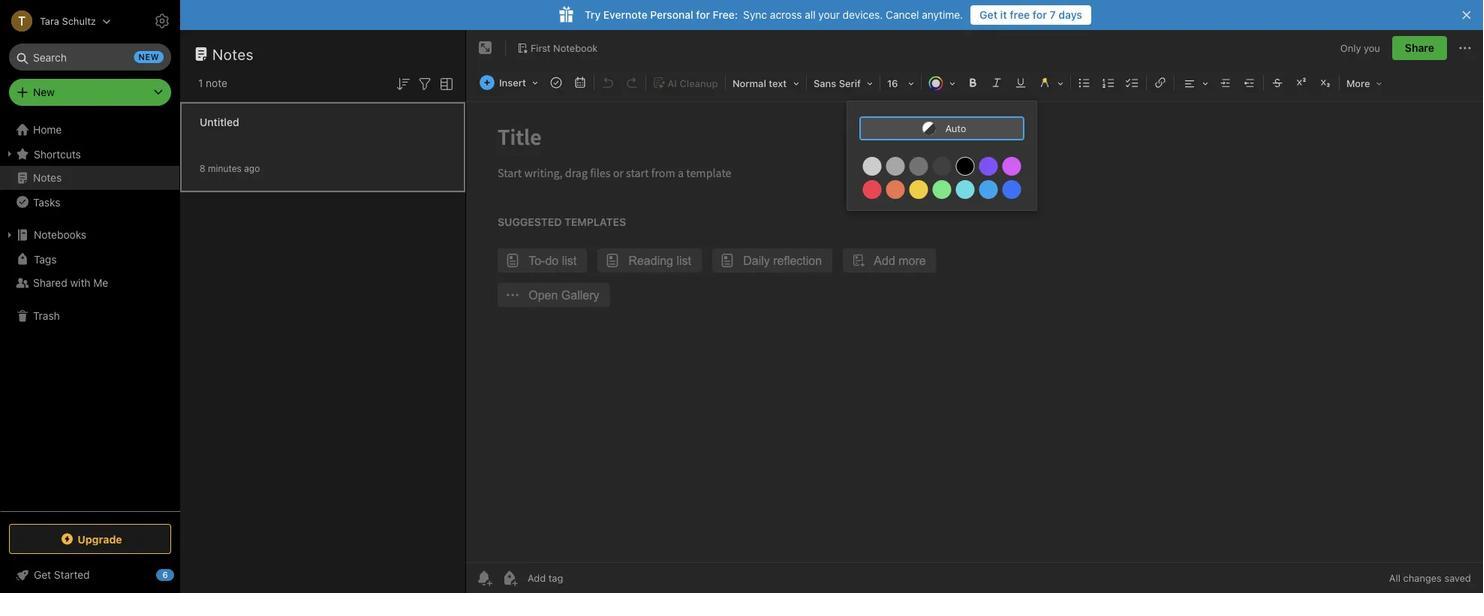 Task type: describe. For each thing, give the bounding box(es) containing it.
add tag image
[[501, 569, 519, 587]]

strikethrough image
[[1267, 72, 1288, 93]]

Font size field
[[882, 72, 920, 94]]

home
[[33, 124, 62, 136]]

ago
[[244, 163, 260, 174]]

new
[[33, 86, 55, 98]]

it
[[1001, 9, 1007, 21]]

outdent image
[[1239, 72, 1261, 93]]

try
[[585, 9, 601, 21]]

1
[[198, 77, 203, 89]]

View options field
[[434, 74, 456, 93]]

minutes
[[208, 163, 242, 174]]

started
[[54, 569, 90, 581]]

all
[[805, 9, 816, 21]]

get it free for 7 days
[[980, 9, 1083, 21]]

note
[[206, 77, 227, 89]]

untitled
[[200, 116, 239, 128]]

More field
[[1342, 72, 1388, 94]]

underline image
[[1011, 72, 1032, 93]]

notebooks
[[34, 229, 86, 241]]

upgrade button
[[9, 524, 171, 554]]

bold image
[[962, 72, 983, 93]]

evernote
[[604, 9, 648, 21]]

Search text field
[[20, 44, 161, 71]]

add filters image
[[416, 75, 434, 93]]

Note Editor text field
[[466, 102, 1484, 562]]

checklist image
[[1122, 72, 1143, 93]]

for for free:
[[696, 9, 710, 21]]

you
[[1364, 42, 1381, 53]]

sans
[[814, 78, 837, 89]]

first notebook button
[[512, 38, 603, 59]]

1 note
[[198, 77, 227, 89]]

share
[[1405, 42, 1435, 54]]

superscript image
[[1291, 72, 1312, 93]]

sans serif
[[814, 78, 861, 89]]

upgrade
[[78, 533, 122, 545]]

new search field
[[20, 44, 164, 71]]

indent image
[[1215, 72, 1236, 93]]

normal
[[733, 78, 766, 89]]

6
[[162, 570, 168, 580]]

Help and Learning task checklist field
[[0, 563, 180, 587]]

first
[[531, 42, 551, 53]]

only you
[[1341, 42, 1381, 53]]

note window element
[[466, 30, 1484, 593]]

shared with me
[[33, 277, 108, 289]]

your
[[819, 9, 840, 21]]

tags button
[[0, 247, 179, 271]]

tara schultz
[[40, 15, 96, 27]]

sync
[[743, 9, 767, 21]]

shortcuts button
[[0, 142, 179, 166]]

more actions image
[[1457, 39, 1475, 57]]

shortcuts
[[34, 148, 81, 160]]

More actions field
[[1457, 36, 1475, 60]]

bulleted list image
[[1074, 72, 1095, 93]]

Highlight field
[[1033, 72, 1069, 94]]

changes
[[1404, 572, 1442, 584]]

settings image
[[153, 12, 171, 30]]

text
[[769, 78, 787, 89]]

auto
[[946, 123, 967, 134]]

notebook
[[553, 42, 598, 53]]

tasks button
[[0, 190, 179, 214]]

normal text
[[733, 78, 787, 89]]

Alignment field
[[1176, 72, 1214, 94]]

notebooks link
[[0, 223, 179, 247]]

Sort options field
[[394, 74, 412, 93]]

new
[[139, 52, 159, 62]]



Task type: vqa. For each thing, say whether or not it's contained in the screenshot.
8 minutes ago
yes



Task type: locate. For each thing, give the bounding box(es) containing it.
add a reminder image
[[475, 569, 493, 587]]

8 minutes ago
[[200, 163, 260, 174]]

me
[[93, 277, 108, 289]]

1 for from the left
[[696, 9, 710, 21]]

all changes saved
[[1390, 572, 1472, 584]]

notes link
[[0, 166, 179, 190]]

auto button
[[860, 116, 1025, 140]]

for left 7
[[1033, 9, 1047, 21]]

8
[[200, 163, 205, 174]]

Add filters field
[[416, 74, 434, 93]]

first notebook
[[531, 42, 598, 53]]

tags
[[34, 253, 57, 265]]

free
[[1010, 9, 1030, 21]]

insert
[[499, 77, 526, 88]]

16
[[887, 78, 898, 89]]

get inside button
[[980, 9, 998, 21]]

1 horizontal spatial get
[[980, 9, 998, 21]]

get started
[[34, 569, 90, 581]]

expand notebooks image
[[4, 229, 16, 241]]

more
[[1347, 78, 1371, 89]]

expand note image
[[477, 39, 495, 57]]

notes up note
[[212, 45, 254, 63]]

for for 7
[[1033, 9, 1047, 21]]

Font color field
[[923, 72, 961, 94]]

for inside button
[[1033, 9, 1047, 21]]

7
[[1050, 9, 1056, 21]]

1 horizontal spatial notes
[[212, 45, 254, 63]]

home link
[[0, 118, 180, 142]]

personal
[[650, 9, 694, 21]]

free:
[[713, 9, 738, 21]]

1 vertical spatial get
[[34, 569, 51, 581]]

get
[[980, 9, 998, 21], [34, 569, 51, 581]]

serif
[[839, 78, 861, 89]]

insert link image
[[1150, 72, 1171, 93]]

Heading level field
[[727, 72, 805, 94]]

0 horizontal spatial notes
[[33, 172, 62, 184]]

0 vertical spatial get
[[980, 9, 998, 21]]

2 for from the left
[[1033, 9, 1047, 21]]

cancel
[[886, 9, 919, 21]]

task image
[[546, 72, 567, 93]]

devices.
[[843, 9, 883, 21]]

numbered list image
[[1098, 72, 1119, 93]]

only
[[1341, 42, 1362, 53]]

0 horizontal spatial for
[[696, 9, 710, 21]]

notes up tasks
[[33, 172, 62, 184]]

trash
[[33, 310, 60, 322]]

Add tag field
[[526, 572, 639, 584]]

Insert field
[[476, 72, 544, 93]]

calendar event image
[[570, 72, 591, 93]]

get left the started
[[34, 569, 51, 581]]

italic image
[[986, 72, 1007, 93]]

for left free:
[[696, 9, 710, 21]]

Font family field
[[809, 72, 878, 94]]

1 vertical spatial notes
[[33, 172, 62, 184]]

try evernote personal for free: sync across all your devices. cancel anytime.
[[585, 9, 963, 21]]

tara
[[40, 15, 59, 27]]

get inside help and learning task checklist "field"
[[34, 569, 51, 581]]

tree containing home
[[0, 118, 180, 511]]

Account field
[[0, 6, 111, 36]]

shared
[[33, 277, 67, 289]]

notes
[[212, 45, 254, 63], [33, 172, 62, 184]]

all
[[1390, 572, 1401, 584]]

trash link
[[0, 304, 179, 328]]

anytime.
[[922, 9, 963, 21]]

0 horizontal spatial get
[[34, 569, 51, 581]]

with
[[70, 277, 90, 289]]

get for get started
[[34, 569, 51, 581]]

tree
[[0, 118, 180, 511]]

shared with me link
[[0, 271, 179, 295]]

days
[[1059, 9, 1083, 21]]

share button
[[1393, 36, 1447, 60]]

new button
[[9, 79, 171, 106]]

click to collapse image
[[175, 565, 186, 583]]

get for get it free for 7 days
[[980, 9, 998, 21]]

tasks
[[33, 196, 60, 208]]

saved
[[1445, 572, 1472, 584]]

schultz
[[62, 15, 96, 27]]

for
[[696, 9, 710, 21], [1033, 9, 1047, 21]]

get it free for 7 days button
[[971, 5, 1092, 25]]

subscript image
[[1315, 72, 1336, 93]]

get left it
[[980, 9, 998, 21]]

across
[[770, 9, 802, 21]]

1 horizontal spatial for
[[1033, 9, 1047, 21]]

0 vertical spatial notes
[[212, 45, 254, 63]]



